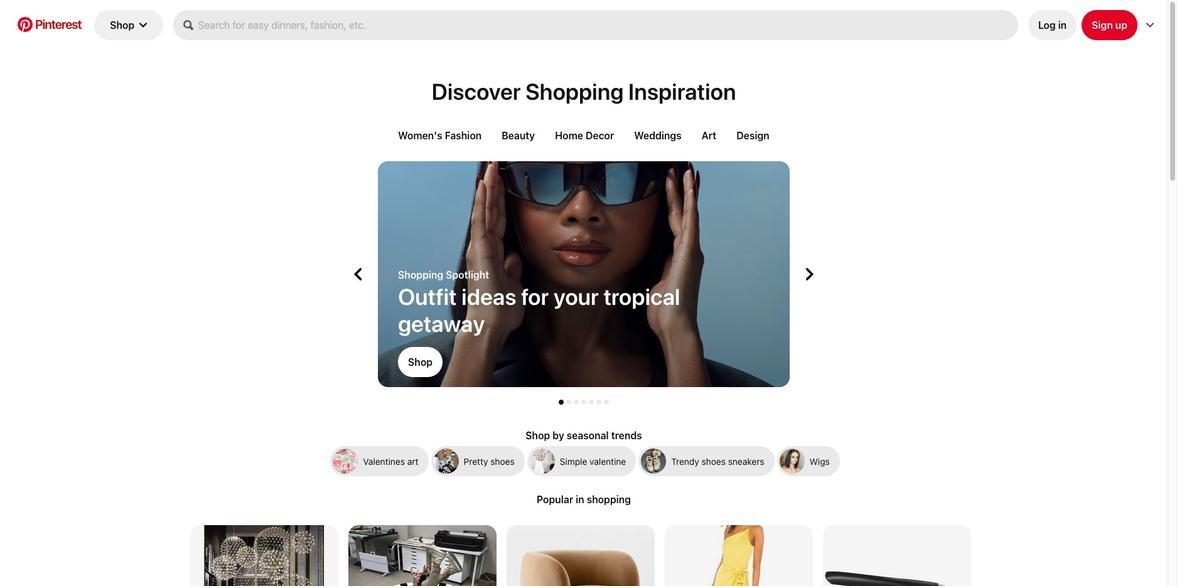 Task type: locate. For each thing, give the bounding box(es) containing it.
2 horizontal spatial shop
[[526, 430, 550, 441]]

0 horizontal spatial in
[[576, 494, 584, 505]]

pinterest link
[[10, 17, 89, 32]]

shopping
[[587, 494, 631, 505]]

in for popular
[[576, 494, 584, 505]]

link to shopping category page image inside trendy shoes sneakers 'link'
[[641, 449, 666, 474]]

0 horizontal spatial shopping
[[398, 269, 443, 281]]

pretty
[[464, 456, 488, 467]]

0 vertical spatial shopping
[[526, 78, 624, 105]]

link to shopping category page image left valentines
[[333, 449, 358, 474]]

link to shopping category page image for valentines
[[333, 449, 358, 474]]

in right log
[[1058, 19, 1067, 31]]

0 vertical spatial in
[[1058, 19, 1067, 31]]

an elegant chair with a round wooden base image
[[506, 526, 655, 586]]

link to shopping category page image inside the pretty shoes link
[[434, 449, 459, 474]]

shoes right trendy
[[702, 456, 726, 467]]

pinterest button
[[10, 17, 89, 34]]

outfit
[[398, 283, 457, 310]]

2 shoes from the left
[[702, 456, 726, 467]]

in right popular
[[576, 494, 584, 505]]

beauty link
[[502, 130, 535, 141]]

in inside button
[[1058, 19, 1067, 31]]

shopping up home
[[526, 78, 624, 105]]

4 link to shopping category page image from the left
[[779, 449, 805, 474]]

0 horizontal spatial shop
[[110, 19, 134, 31]]

shoes
[[490, 456, 515, 467], [702, 456, 726, 467]]

in
[[1058, 19, 1067, 31], [576, 494, 584, 505]]

decor
[[586, 130, 614, 141]]

wigs
[[810, 456, 830, 467]]

1 vertical spatial shopping
[[398, 269, 443, 281]]

shop inside dropdown button
[[110, 19, 134, 31]]

1 shoes from the left
[[490, 456, 515, 467]]

popular
[[537, 494, 573, 505]]

pretty shoes
[[464, 456, 515, 467]]

shoes inside 'link'
[[702, 456, 726, 467]]

link to shopping category page image left pretty
[[434, 449, 459, 474]]

shop
[[110, 19, 134, 31], [408, 357, 433, 368], [526, 430, 550, 441]]

by
[[553, 430, 564, 441]]

shopping
[[526, 78, 624, 105], [398, 269, 443, 281]]

1 link to shopping category page image from the left
[[333, 449, 358, 474]]

art
[[702, 130, 717, 141]]

link to shopping category page image left wigs
[[779, 449, 805, 474]]

fashion
[[445, 130, 482, 141]]

discover shopping inspiration
[[432, 78, 736, 105]]

spotlight
[[446, 269, 489, 281]]

3 link to shopping category page image from the left
[[641, 449, 666, 474]]

sign
[[1092, 19, 1113, 31]]

shopping up "outfit"
[[398, 269, 443, 281]]

1 horizontal spatial shoes
[[702, 456, 726, 467]]

0 horizontal spatial shoes
[[490, 456, 515, 467]]

1 vertical spatial in
[[576, 494, 584, 505]]

shoes right pretty
[[490, 456, 515, 467]]

log in button
[[1028, 10, 1077, 40]]

0 vertical spatial shop
[[110, 19, 134, 31]]

in for log
[[1058, 19, 1067, 31]]

shoes for trendy
[[702, 456, 726, 467]]

trends
[[611, 430, 642, 441]]

2 vertical spatial shop
[[526, 430, 550, 441]]

img image
[[378, 161, 790, 387]]

getaway
[[398, 310, 485, 337]]

trendy
[[671, 456, 699, 467]]

art link
[[702, 130, 717, 141]]

shop by seasonal trends
[[526, 430, 642, 441]]

1 vertical spatial shop
[[408, 357, 433, 368]]

link to shopping category page image
[[333, 449, 358, 474], [434, 449, 459, 474], [641, 449, 666, 474], [779, 449, 805, 474]]

art
[[407, 456, 418, 467]]

a room filled with lots of lights in it image
[[190, 526, 338, 586]]

link to shopping category page image left trendy
[[641, 449, 666, 474]]

seasonal
[[567, 430, 609, 441]]

ideas
[[462, 283, 516, 310]]

link to shopping category page image inside valentines art link
[[333, 449, 358, 474]]

2 link to shopping category page image from the left
[[434, 449, 459, 474]]

a man laying on top of a black and white checkered rug in an office image
[[348, 526, 496, 586]]

home decor
[[555, 130, 614, 141]]

1 horizontal spatial in
[[1058, 19, 1067, 31]]

link to shopping category page image inside wigs link
[[779, 449, 805, 474]]

pinterest image
[[18, 17, 33, 32]]



Task type: describe. For each thing, give the bounding box(es) containing it.
shopping inside shopping spotlight outfit ideas for your tropical getaway
[[398, 269, 443, 281]]

design
[[737, 130, 770, 141]]

women's fashion link
[[398, 130, 482, 141]]

Search text field
[[198, 10, 1013, 40]]

valentines art
[[363, 456, 418, 467]]

wigs link
[[774, 446, 840, 479]]

discover
[[432, 78, 521, 105]]

log
[[1038, 19, 1056, 31]]

sign up button
[[1082, 10, 1138, 40]]

simple valentine link
[[525, 446, 636, 479]]

shop link
[[398, 347, 443, 377]]

sign up
[[1092, 19, 1128, 31]]

link to shopping category page image
[[530, 449, 555, 474]]

trendy shoes sneakers link
[[636, 446, 774, 479]]

log in
[[1038, 19, 1067, 31]]

shoes for pretty
[[490, 456, 515, 467]]

simple valentine
[[560, 456, 626, 467]]

beauty
[[502, 130, 535, 141]]

home
[[555, 130, 583, 141]]

weddings link
[[634, 130, 682, 141]]

women's fashion
[[398, 130, 482, 141]]

valentine
[[590, 456, 626, 467]]

sneakers
[[728, 456, 764, 467]]

for
[[521, 283, 549, 310]]

shopping spotlight outfit ideas for your tropical getaway
[[398, 269, 680, 337]]

search icon image
[[183, 20, 193, 30]]

link to shopping category page image for trendy
[[641, 449, 666, 474]]

link to shopping category page image for pretty
[[434, 449, 459, 474]]

1 horizontal spatial shop
[[408, 357, 433, 368]]

home decor link
[[555, 130, 614, 141]]

pinterest
[[35, 17, 81, 31]]

design link
[[737, 130, 770, 141]]

up
[[1116, 19, 1128, 31]]

#revolve outfits, dresses, summer dresses, revolve clothing, maxi dress, green dress, green dress casual, moda, yellow fashion image
[[665, 526, 813, 586]]

women's
[[398, 130, 442, 141]]

trendy shoes sneakers
[[671, 456, 764, 467]]

valentines art link
[[328, 446, 429, 479]]

popular in shopping
[[537, 494, 631, 505]]

a smart styler with predictive technology for stronger hair and two times more color protection.hair type: straight, wavy, curly, and coilyhair texture: fine, medium, and thickhair concerns:- shine- straightening and smoothing- color fadingkey benefits: - stronger, shinier, healthy-looking hair- pre-set to the optimum styling temperature of 365 degrees fahrenheit for styling with no extreme heat- versatile styling to create everything from loose waves to a flawless straight lookwhat else you nee flat iron hair styles, thick hair styles, natural hair styles, braided hairstyles updo, cool hairstyles, updo hairstyle, braided updo, updos, wedding hairstyles image
[[823, 526, 971, 586]]

1 horizontal spatial shopping
[[526, 78, 624, 105]]

tropical
[[604, 283, 680, 310]]

inspiration
[[628, 78, 736, 105]]

your
[[554, 283, 599, 310]]

weddings
[[634, 130, 682, 141]]

pretty shoes link
[[429, 446, 525, 479]]

valentines
[[363, 456, 405, 467]]

shop button
[[94, 10, 163, 40]]

simple
[[560, 456, 587, 467]]



Task type: vqa. For each thing, say whether or not it's contained in the screenshot.
"winter youth olympic games gold-medal style in gangwon"
no



